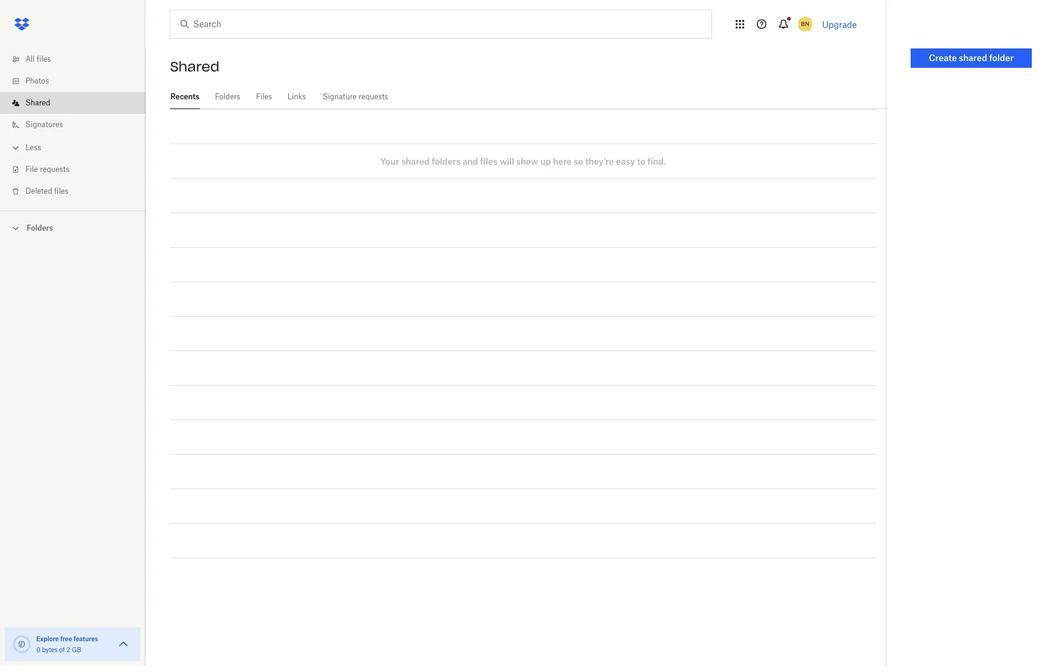 Task type: vqa. For each thing, say whether or not it's contained in the screenshot.
recents link
yes



Task type: locate. For each thing, give the bounding box(es) containing it.
files
[[37, 55, 51, 64], [480, 156, 498, 166], [54, 187, 69, 196]]

shared for create
[[959, 53, 987, 63]]

shared right your
[[401, 156, 430, 166]]

0 horizontal spatial shared
[[401, 156, 430, 166]]

1 vertical spatial shared
[[25, 98, 50, 107]]

photos link
[[10, 70, 145, 92]]

0 vertical spatial folders
[[215, 92, 240, 101]]

file requests
[[25, 165, 70, 174]]

shared down photos
[[25, 98, 50, 107]]

0 vertical spatial shared
[[959, 53, 987, 63]]

will
[[500, 156, 514, 166]]

1 horizontal spatial folders
[[215, 92, 240, 101]]

recents
[[170, 92, 199, 101]]

2 vertical spatial files
[[54, 187, 69, 196]]

bytes
[[42, 646, 58, 653]]

bn button
[[796, 15, 815, 34]]

all files
[[25, 55, 51, 64]]

show
[[516, 156, 538, 166]]

1 horizontal spatial shared
[[959, 53, 987, 63]]

folders down the "deleted"
[[27, 223, 53, 233]]

requests
[[359, 92, 388, 101], [40, 165, 70, 174]]

folders inside the folders button
[[27, 223, 53, 233]]

deleted files
[[25, 187, 69, 196]]

requests right file
[[40, 165, 70, 174]]

links link
[[287, 85, 306, 107]]

1 horizontal spatial files
[[54, 187, 69, 196]]

explore
[[36, 635, 59, 643]]

files left will
[[480, 156, 498, 166]]

0 vertical spatial requests
[[359, 92, 388, 101]]

1 vertical spatial requests
[[40, 165, 70, 174]]

shared left folder
[[959, 53, 987, 63]]

folders button
[[0, 219, 145, 237]]

1 vertical spatial files
[[480, 156, 498, 166]]

folders link
[[214, 85, 241, 107]]

0 vertical spatial files
[[37, 55, 51, 64]]

create
[[929, 53, 957, 63]]

list containing all files
[[0, 41, 145, 211]]

find.
[[648, 156, 666, 166]]

upgrade link
[[822, 19, 857, 29]]

shared link
[[10, 92, 145, 114]]

0
[[36, 646, 40, 653]]

1 vertical spatial shared
[[401, 156, 430, 166]]

files right all
[[37, 55, 51, 64]]

shared inside 'button'
[[959, 53, 987, 63]]

all files link
[[10, 48, 145, 70]]

0 horizontal spatial folders
[[27, 223, 53, 233]]

shared
[[959, 53, 987, 63], [401, 156, 430, 166]]

folders
[[215, 92, 240, 101], [27, 223, 53, 233]]

signatures
[[25, 120, 63, 129]]

files for deleted files
[[54, 187, 69, 196]]

folders
[[432, 156, 461, 166]]

files link
[[256, 85, 273, 107]]

tab list
[[170, 85, 886, 109]]

free
[[60, 635, 72, 643]]

signature requests link
[[321, 85, 390, 107]]

features
[[74, 635, 98, 643]]

dropbox image
[[10, 12, 34, 36]]

signatures link
[[10, 114, 145, 136]]

requests inside 'link'
[[359, 92, 388, 101]]

2
[[66, 646, 70, 653]]

shared up recents link
[[170, 58, 219, 75]]

gb
[[72, 646, 81, 653]]

they're
[[585, 156, 614, 166]]

0 horizontal spatial shared
[[25, 98, 50, 107]]

files right the "deleted"
[[54, 187, 69, 196]]

1 vertical spatial folders
[[27, 223, 53, 233]]

1 horizontal spatial requests
[[359, 92, 388, 101]]

list
[[0, 41, 145, 211]]

your
[[380, 156, 399, 166]]

less image
[[10, 142, 22, 154]]

to
[[637, 156, 646, 166]]

0 horizontal spatial requests
[[40, 165, 70, 174]]

0 horizontal spatial files
[[37, 55, 51, 64]]

shared
[[170, 58, 219, 75], [25, 98, 50, 107]]

folders left files
[[215, 92, 240, 101]]

1 horizontal spatial shared
[[170, 58, 219, 75]]

Search text field
[[193, 18, 687, 31]]

requests right signature at the left of the page
[[359, 92, 388, 101]]

requests for file requests
[[40, 165, 70, 174]]

of
[[59, 646, 65, 653]]



Task type: describe. For each thing, give the bounding box(es) containing it.
tab list containing recents
[[170, 85, 886, 109]]

explore free features 0 bytes of 2 gb
[[36, 635, 98, 653]]

signature
[[323, 92, 357, 101]]

shared list item
[[0, 92, 145, 114]]

and
[[463, 156, 478, 166]]

recents link
[[170, 85, 200, 107]]

folders inside folders link
[[215, 92, 240, 101]]

2 horizontal spatial files
[[480, 156, 498, 166]]

file requests link
[[10, 159, 145, 180]]

here
[[553, 156, 572, 166]]

shared for your
[[401, 156, 430, 166]]

deleted
[[25, 187, 52, 196]]

less
[[25, 143, 41, 152]]

so
[[574, 156, 583, 166]]

quota usage element
[[12, 635, 31, 654]]

up
[[540, 156, 551, 166]]

create shared folder button
[[911, 48, 1032, 68]]

signature requests
[[323, 92, 388, 101]]

files
[[256, 92, 272, 101]]

create shared folder
[[929, 53, 1014, 63]]

file
[[25, 165, 38, 174]]

folder
[[990, 53, 1014, 63]]

easy
[[616, 156, 635, 166]]

shared inside shared link
[[25, 98, 50, 107]]

links
[[287, 92, 306, 101]]

your shared folders and files will show up here so they're easy to find.
[[380, 156, 666, 166]]

bn
[[801, 20, 809, 28]]

all
[[25, 55, 35, 64]]

photos
[[25, 76, 49, 85]]

requests for signature requests
[[359, 92, 388, 101]]

deleted files link
[[10, 180, 145, 202]]

0 vertical spatial shared
[[170, 58, 219, 75]]

upgrade
[[822, 19, 857, 29]]

files for all files
[[37, 55, 51, 64]]



